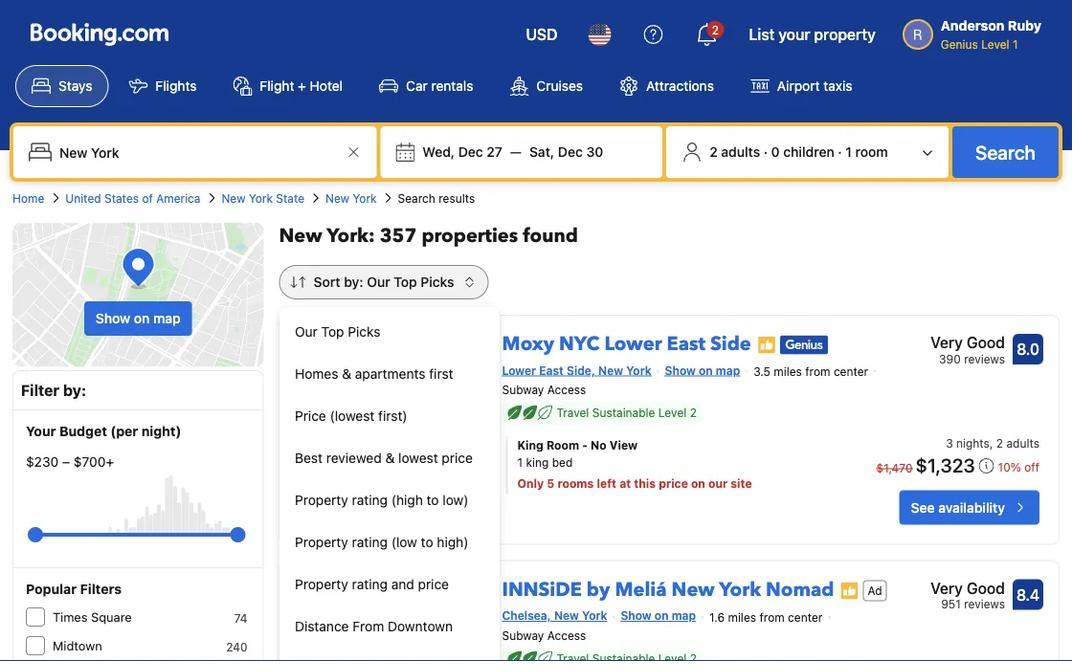 Task type: describe. For each thing, give the bounding box(es) containing it.
united states of america
[[65, 192, 201, 205]]

side,
[[567, 364, 595, 377]]

map for moxy nyc lower east side
[[716, 364, 740, 377]]

scored 8.0 element
[[1013, 334, 1044, 365]]

york up york:
[[353, 192, 377, 205]]

united
[[65, 192, 101, 205]]

budget
[[59, 424, 107, 440]]

0 horizontal spatial lower
[[502, 364, 536, 377]]

usd
[[526, 25, 558, 44]]

map inside 'button'
[[153, 311, 181, 327]]

of
[[142, 192, 153, 205]]

york down by
[[582, 610, 608, 623]]

booking.com image
[[31, 23, 169, 46]]

properties
[[422, 223, 518, 249]]

show on map for innside
[[621, 610, 696, 623]]

rating for and
[[352, 577, 388, 593]]

1 · from the left
[[764, 144, 768, 160]]

2 inside 2 dropdown button
[[712, 23, 719, 36]]

0 vertical spatial top
[[394, 274, 417, 290]]

state
[[276, 192, 305, 205]]

innside by meliá new york nomad link
[[502, 569, 835, 603]]

see
[[911, 500, 935, 516]]

view
[[610, 439, 638, 453]]

0 horizontal spatial level
[[659, 407, 687, 420]]

3
[[946, 437, 953, 451]]

very good 390 reviews
[[931, 334, 1006, 366]]

price
[[295, 408, 326, 424]]

property rating (low to high) button
[[280, 522, 500, 564]]

popular
[[26, 582, 77, 598]]

scored 8.4 element
[[1013, 580, 1044, 611]]

travel
[[557, 407, 589, 420]]

to for (low
[[421, 535, 433, 551]]

map for innside by meliá new york nomad
[[672, 610, 696, 623]]

$1,470
[[877, 462, 913, 476]]

nomad
[[766, 577, 835, 603]]

$1,323
[[916, 455, 975, 477]]

new down state
[[279, 223, 322, 249]]

search results
[[398, 192, 475, 205]]

property rating (high to low)
[[295, 493, 469, 509]]

midtown
[[53, 639, 102, 654]]

390
[[939, 352, 961, 366]]

new up york:
[[326, 192, 350, 205]]

travel sustainable level 2
[[557, 407, 697, 420]]

level inside anderson ruby genius level 1
[[982, 37, 1010, 51]]

your
[[779, 25, 811, 44]]

cruises
[[537, 78, 583, 94]]

center for innside by meliá new york nomad
[[788, 611, 823, 624]]

airport taxis
[[777, 78, 853, 94]]

america
[[156, 192, 201, 205]]

reviewed
[[326, 451, 382, 466]]

results
[[439, 192, 475, 205]]

stays
[[58, 78, 92, 94]]

adults inside button
[[721, 144, 760, 160]]

chelsea,
[[502, 610, 551, 623]]

(high
[[391, 493, 423, 509]]

1 inside button
[[846, 144, 852, 160]]

good for moxy nyc lower east side
[[967, 334, 1006, 352]]

nyc
[[559, 331, 600, 358]]

anderson
[[941, 18, 1005, 34]]

property rating (low to high)
[[295, 535, 469, 551]]

new york link
[[326, 190, 377, 207]]

357
[[380, 223, 417, 249]]

children
[[784, 144, 835, 160]]

first
[[429, 366, 454, 382]]

show for moxy
[[665, 364, 696, 377]]

good for innside by meliá new york nomad
[[967, 580, 1006, 598]]

list your property link
[[738, 11, 888, 57]]

site
[[731, 478, 752, 491]]

10%
[[998, 461, 1022, 474]]

flights
[[156, 78, 197, 94]]

search for search results
[[398, 192, 436, 205]]

king
[[518, 439, 544, 453]]

ad
[[868, 584, 883, 598]]

list your property
[[749, 25, 876, 44]]

Where are you going? field
[[52, 135, 342, 170]]

,
[[990, 437, 994, 451]]

0
[[772, 144, 780, 160]]

property rating (high to low) button
[[280, 480, 500, 522]]

our
[[709, 478, 728, 491]]

subway for moxy nyc lower east side
[[502, 384, 544, 397]]

new york
[[326, 192, 377, 205]]

very good 951 reviews
[[931, 580, 1006, 612]]

show on map button
[[84, 302, 192, 336]]

lowest
[[398, 451, 438, 466]]

reviews for moxy nyc lower east side
[[964, 352, 1006, 366]]

10% off
[[998, 461, 1040, 474]]

0 vertical spatial our
[[367, 274, 390, 290]]

night)
[[142, 424, 181, 440]]

1 vertical spatial adults
[[1007, 437, 1040, 451]]

our inside button
[[295, 324, 318, 340]]

top inside button
[[321, 324, 344, 340]]

1 inside 'king room  - no view 1 king bed only 5 rooms left at this price on our site'
[[518, 456, 523, 470]]

best reviewed & lowest price
[[295, 451, 473, 466]]

innside
[[502, 577, 582, 603]]

center for moxy nyc lower east side
[[834, 365, 869, 379]]

1 horizontal spatial lower
[[605, 331, 662, 358]]

list
[[749, 25, 775, 44]]

meliá
[[615, 577, 667, 603]]

filter by:
[[21, 382, 86, 400]]

rentals
[[431, 78, 473, 94]]

8.4
[[1017, 586, 1040, 604]]

only
[[518, 478, 544, 491]]

to for (high
[[427, 493, 439, 509]]

flight + hotel
[[260, 78, 343, 94]]

sustainable
[[593, 407, 655, 420]]

rooms
[[558, 478, 594, 491]]

found
[[523, 223, 578, 249]]

picks inside button
[[348, 324, 381, 340]]

0 horizontal spatial &
[[342, 366, 351, 382]]

show on map for moxy
[[665, 364, 740, 377]]

times
[[53, 610, 88, 625]]

this
[[634, 478, 656, 491]]

anderson ruby genius level 1
[[941, 18, 1042, 51]]

property for property rating (high to low)
[[295, 493, 348, 509]]

from for york
[[760, 611, 785, 624]]

price inside best reviewed & lowest price button
[[442, 451, 473, 466]]

our top picks
[[295, 324, 381, 340]]

king room  - no view link
[[518, 437, 841, 455]]

rating for (high
[[352, 493, 388, 509]]

distance
[[295, 619, 349, 635]]

price inside property rating and price button
[[418, 577, 449, 593]]

york down moxy nyc lower east side
[[626, 364, 652, 377]]

1 inside anderson ruby genius level 1
[[1013, 37, 1019, 51]]

new up 1.6
[[672, 577, 715, 603]]

our top picks button
[[280, 311, 500, 353]]

your account menu anderson ruby genius level 1 element
[[903, 9, 1050, 53]]

by: for filter
[[63, 382, 86, 400]]

very good element for innside by meliá new york nomad
[[931, 577, 1006, 600]]

attractions
[[646, 78, 714, 94]]

rating for (low
[[352, 535, 388, 551]]

1 dec from the left
[[459, 144, 483, 160]]



Task type: vqa. For each thing, say whether or not it's contained in the screenshot.
Round-
no



Task type: locate. For each thing, give the bounding box(es) containing it.
from right 3.5
[[806, 365, 831, 379]]

2 horizontal spatial 1
[[1013, 37, 1019, 51]]

price (lowest first)
[[295, 408, 408, 424]]

very up 390
[[931, 334, 963, 352]]

center inside 1.6 miles from center subway access
[[788, 611, 823, 624]]

level down anderson
[[982, 37, 1010, 51]]

king room  - no view 1 king bed only 5 rooms left at this price on our site
[[518, 439, 752, 491]]

1 vertical spatial our
[[295, 324, 318, 340]]

search for search
[[976, 141, 1036, 163]]

0 vertical spatial rating
[[352, 493, 388, 509]]

east left the side,
[[539, 364, 564, 377]]

moxy nyc lower east side
[[502, 331, 752, 358]]

very inside very good 390 reviews
[[931, 334, 963, 352]]

home link
[[12, 190, 44, 207]]

access for moxy
[[548, 384, 586, 397]]

& right homes
[[342, 366, 351, 382]]

1 vertical spatial search
[[398, 192, 436, 205]]

& left lowest
[[385, 451, 395, 466]]

price right this
[[659, 478, 688, 491]]

subway down chelsea,
[[502, 630, 544, 643]]

$230
[[26, 454, 59, 470]]

this property is part of our preferred partner program. it's committed to providing excellent service and good value. it'll pay us a higher commission if you make a booking. image for innside by meliá new york nomad
[[840, 582, 859, 601]]

1 rating from the top
[[352, 493, 388, 509]]

0 vertical spatial 1
[[1013, 37, 1019, 51]]

2 property from the top
[[295, 535, 348, 551]]

good inside very good 951 reviews
[[967, 580, 1006, 598]]

1 left king
[[518, 456, 523, 470]]

miles for side
[[774, 365, 802, 379]]

very good element left 8.0
[[931, 331, 1006, 354]]

1 horizontal spatial east
[[667, 331, 706, 358]]

lower down "moxy"
[[502, 364, 536, 377]]

0 vertical spatial map
[[153, 311, 181, 327]]

1 vertical spatial top
[[321, 324, 344, 340]]

1 vertical spatial show
[[665, 364, 696, 377]]

genius discounts available at this property. image
[[780, 336, 828, 355], [780, 336, 828, 355]]

0 vertical spatial reviews
[[964, 352, 1006, 366]]

car
[[406, 78, 428, 94]]

filter
[[21, 382, 59, 400]]

$700+
[[74, 454, 114, 470]]

access down lower east side, new york
[[548, 384, 586, 397]]

united states of america link
[[65, 190, 201, 207]]

access inside 3.5 miles from center subway access
[[548, 384, 586, 397]]

2 inside 2 adults · 0 children · 1 room button
[[710, 144, 718, 160]]

miles right 1.6
[[728, 611, 757, 624]]

new right america
[[222, 192, 246, 205]]

home
[[12, 192, 44, 205]]

reviews for innside by meliá new york nomad
[[964, 598, 1006, 612]]

on inside 'button'
[[134, 311, 150, 327]]

from down nomad
[[760, 611, 785, 624]]

york left state
[[249, 192, 273, 205]]

center right 3.5
[[834, 365, 869, 379]]

first)
[[378, 408, 408, 424]]

0 vertical spatial search
[[976, 141, 1036, 163]]

0 horizontal spatial east
[[539, 364, 564, 377]]

1 left room
[[846, 144, 852, 160]]

1 vertical spatial by:
[[63, 382, 86, 400]]

flight
[[260, 78, 294, 94]]

1 vertical spatial good
[[967, 580, 1006, 598]]

sort by: our top picks
[[314, 274, 454, 290]]

2 subway from the top
[[502, 630, 544, 643]]

0 vertical spatial picks
[[421, 274, 454, 290]]

2 very good element from the top
[[931, 577, 1006, 600]]

1 horizontal spatial from
[[806, 365, 831, 379]]

0 horizontal spatial by:
[[63, 382, 86, 400]]

2 button
[[684, 11, 730, 57]]

very good element
[[931, 331, 1006, 354], [931, 577, 1006, 600]]

search inside button
[[976, 141, 1036, 163]]

0 horizontal spatial picks
[[348, 324, 381, 340]]

east inside moxy nyc lower east side link
[[667, 331, 706, 358]]

very up 951
[[931, 580, 963, 598]]

0 vertical spatial east
[[667, 331, 706, 358]]

0 horizontal spatial top
[[321, 324, 344, 340]]

square
[[91, 610, 132, 625]]

1 horizontal spatial picks
[[421, 274, 454, 290]]

2 vertical spatial rating
[[352, 577, 388, 593]]

1 vertical spatial rating
[[352, 535, 388, 551]]

0 vertical spatial level
[[982, 37, 1010, 51]]

1 vertical spatial level
[[659, 407, 687, 420]]

1 horizontal spatial top
[[394, 274, 417, 290]]

2 very from the top
[[931, 580, 963, 598]]

wed,
[[423, 144, 455, 160]]

1 vertical spatial &
[[385, 451, 395, 466]]

1 vertical spatial map
[[716, 364, 740, 377]]

1 vertical spatial very
[[931, 580, 963, 598]]

car rentals
[[406, 78, 473, 94]]

distance from downtown button
[[280, 606, 500, 648]]

high)
[[437, 535, 469, 551]]

1 horizontal spatial 1
[[846, 144, 852, 160]]

sat, dec 30 button
[[522, 135, 611, 170]]

0 vertical spatial by:
[[344, 274, 364, 290]]

dec left 30 on the right of page
[[558, 144, 583, 160]]

1 vertical spatial 1
[[846, 144, 852, 160]]

1 vertical spatial to
[[421, 535, 433, 551]]

by: for sort
[[344, 274, 364, 290]]

very inside very good 951 reviews
[[931, 580, 963, 598]]

0 vertical spatial from
[[806, 365, 831, 379]]

2 horizontal spatial map
[[716, 364, 740, 377]]

ruby
[[1008, 18, 1042, 34]]

property down best
[[295, 493, 348, 509]]

2 right ,
[[997, 437, 1004, 451]]

1 down ruby
[[1013, 37, 1019, 51]]

2 adults · 0 children · 1 room button
[[674, 134, 941, 170]]

5
[[547, 478, 555, 491]]

property for property rating and price
[[295, 577, 348, 593]]

property for property rating (low to high)
[[295, 535, 348, 551]]

0 vertical spatial adults
[[721, 144, 760, 160]]

0 vertical spatial subway
[[502, 384, 544, 397]]

lower right nyc at the right bottom
[[605, 331, 662, 358]]

subway
[[502, 384, 544, 397], [502, 630, 544, 643]]

property
[[814, 25, 876, 44]]

miles right 3.5
[[774, 365, 802, 379]]

new right the side,
[[599, 364, 623, 377]]

top up homes
[[321, 324, 344, 340]]

1 vertical spatial property
[[295, 535, 348, 551]]

low)
[[443, 493, 469, 509]]

rating left the and
[[352, 577, 388, 593]]

adults up 10% off
[[1007, 437, 1040, 451]]

from
[[353, 619, 384, 635]]

homes
[[295, 366, 338, 382]]

picks
[[421, 274, 454, 290], [348, 324, 381, 340]]

1 vertical spatial reviews
[[964, 598, 1006, 612]]

to right (low
[[421, 535, 433, 551]]

1 very from the top
[[931, 334, 963, 352]]

downtown
[[388, 619, 453, 635]]

2 good from the top
[[967, 580, 1006, 598]]

2 left list
[[712, 23, 719, 36]]

center inside 3.5 miles from center subway access
[[834, 365, 869, 379]]

from inside 3.5 miles from center subway access
[[806, 365, 831, 379]]

rating left (low
[[352, 535, 388, 551]]

good inside very good 390 reviews
[[967, 334, 1006, 352]]

off
[[1025, 461, 1040, 474]]

3 rating from the top
[[352, 577, 388, 593]]

rating inside button
[[352, 535, 388, 551]]

1 horizontal spatial our
[[367, 274, 390, 290]]

1 good from the top
[[967, 334, 1006, 352]]

lower
[[605, 331, 662, 358], [502, 364, 536, 377]]

1 vertical spatial show on map
[[665, 364, 740, 377]]

1 vertical spatial center
[[788, 611, 823, 624]]

2 · from the left
[[838, 144, 842, 160]]

8.0
[[1017, 340, 1040, 359]]

3 nights , 2 adults
[[946, 437, 1040, 451]]

search
[[976, 141, 1036, 163], [398, 192, 436, 205]]

on inside 'king room  - no view 1 king bed only 5 rooms left at this price on our site'
[[691, 478, 706, 491]]

0 vertical spatial property
[[295, 493, 348, 509]]

from inside 1.6 miles from center subway access
[[760, 611, 785, 624]]

center down nomad
[[788, 611, 823, 624]]

0 horizontal spatial 1
[[518, 456, 523, 470]]

reviews right 390
[[964, 352, 1006, 366]]

search results updated. new york: 357 properties found. element
[[279, 223, 1060, 250]]

flight + hotel link
[[217, 65, 359, 107]]

1 horizontal spatial show
[[621, 610, 652, 623]]

flights link
[[112, 65, 213, 107]]

· right children
[[838, 144, 842, 160]]

1 vertical spatial lower
[[502, 364, 536, 377]]

from for side
[[806, 365, 831, 379]]

east
[[667, 331, 706, 358], [539, 364, 564, 377]]

picks down new york: 357 properties found
[[421, 274, 454, 290]]

price right lowest
[[442, 451, 473, 466]]

new down innside
[[554, 610, 579, 623]]

2 vertical spatial show
[[621, 610, 652, 623]]

taxis
[[824, 78, 853, 94]]

2 vertical spatial 1
[[518, 456, 523, 470]]

2 rating from the top
[[352, 535, 388, 551]]

subway for innside by meliá new york nomad
[[502, 630, 544, 643]]

1
[[1013, 37, 1019, 51], [846, 144, 852, 160], [518, 456, 523, 470]]

reviews right 951
[[964, 598, 1006, 612]]

3.5
[[754, 365, 771, 379]]

by: right sort at left
[[344, 274, 364, 290]]

times square
[[53, 610, 132, 625]]

our up homes
[[295, 324, 318, 340]]

1 horizontal spatial by:
[[344, 274, 364, 290]]

york up 1.6
[[719, 577, 761, 603]]

0 horizontal spatial from
[[760, 611, 785, 624]]

3 property from the top
[[295, 577, 348, 593]]

0 horizontal spatial search
[[398, 192, 436, 205]]

1 horizontal spatial level
[[982, 37, 1010, 51]]

1 horizontal spatial miles
[[774, 365, 802, 379]]

moxy nyc lower east side image
[[295, 331, 487, 523]]

very good element for moxy nyc lower east side
[[931, 331, 1006, 354]]

1 vertical spatial subway
[[502, 630, 544, 643]]

usd button
[[515, 11, 569, 57]]

adults left the '0'
[[721, 144, 760, 160]]

reviews inside very good 951 reviews
[[964, 598, 1006, 612]]

genius
[[941, 37, 979, 51]]

rating
[[352, 493, 388, 509], [352, 535, 388, 551], [352, 577, 388, 593]]

this property is part of our preferred partner program. it's committed to providing excellent service and good value. it'll pay us a higher commission if you make a booking. image for moxy nyc lower east side
[[757, 336, 776, 355]]

0 vertical spatial access
[[548, 384, 586, 397]]

1 vertical spatial picks
[[348, 324, 381, 340]]

on
[[134, 311, 150, 327], [699, 364, 713, 377], [691, 478, 706, 491], [655, 610, 669, 623]]

from
[[806, 365, 831, 379], [760, 611, 785, 624]]

· left the '0'
[[764, 144, 768, 160]]

subway down "moxy"
[[502, 384, 544, 397]]

0 horizontal spatial miles
[[728, 611, 757, 624]]

access for innside
[[548, 630, 586, 643]]

2 dec from the left
[[558, 144, 583, 160]]

best
[[295, 451, 323, 466]]

2 horizontal spatial show
[[665, 364, 696, 377]]

room
[[547, 439, 579, 453]]

lower east side, new york
[[502, 364, 652, 377]]

very good element left 8.4
[[931, 577, 1006, 600]]

miles inside 3.5 miles from center subway access
[[774, 365, 802, 379]]

240
[[226, 641, 248, 654]]

(lowest
[[330, 408, 375, 424]]

property up property rating and price
[[295, 535, 348, 551]]

1 access from the top
[[548, 384, 586, 397]]

&
[[342, 366, 351, 382], [385, 451, 395, 466]]

0 vertical spatial show on map
[[96, 311, 181, 327]]

2 vertical spatial property
[[295, 577, 348, 593]]

2 reviews from the top
[[964, 598, 1006, 612]]

by: right filter
[[63, 382, 86, 400]]

top down 357
[[394, 274, 417, 290]]

homes & apartments first button
[[280, 353, 500, 396]]

1 vertical spatial from
[[760, 611, 785, 624]]

your budget (per night)
[[26, 424, 181, 440]]

chelsea, new york
[[502, 610, 608, 623]]

to inside button
[[421, 535, 433, 551]]

0 horizontal spatial dec
[[459, 144, 483, 160]]

property
[[295, 493, 348, 509], [295, 535, 348, 551], [295, 577, 348, 593]]

2 vertical spatial map
[[672, 610, 696, 623]]

1.6
[[710, 611, 725, 624]]

0 horizontal spatial our
[[295, 324, 318, 340]]

best reviewed & lowest price button
[[280, 438, 500, 480]]

very for innside by meliá new york nomad
[[931, 580, 963, 598]]

price right the and
[[418, 577, 449, 593]]

1 vertical spatial price
[[659, 478, 688, 491]]

sort
[[314, 274, 341, 290]]

good left 8.4
[[967, 580, 1006, 598]]

price inside 'king room  - no view 1 king bed only 5 rooms left at this price on our site'
[[659, 478, 688, 491]]

availability
[[939, 500, 1006, 516]]

1 horizontal spatial map
[[672, 610, 696, 623]]

property inside button
[[295, 535, 348, 551]]

(per
[[110, 424, 138, 440]]

1 horizontal spatial adults
[[1007, 437, 1040, 451]]

to left low)
[[427, 493, 439, 509]]

east up 3.5 miles from center subway access
[[667, 331, 706, 358]]

+
[[298, 78, 306, 94]]

this property is part of our preferred partner program. it's committed to providing excellent service and good value. it'll pay us a higher commission if you make a booking. image
[[757, 336, 776, 355], [840, 582, 859, 601], [840, 582, 859, 601]]

2 adults · 0 children · 1 room
[[710, 144, 888, 160]]

0 vertical spatial to
[[427, 493, 439, 509]]

0 horizontal spatial map
[[153, 311, 181, 327]]

0 vertical spatial &
[[342, 366, 351, 382]]

dec left 27
[[459, 144, 483, 160]]

0 horizontal spatial adults
[[721, 144, 760, 160]]

group
[[35, 520, 238, 551]]

2 vertical spatial show on map
[[621, 610, 696, 623]]

1 horizontal spatial &
[[385, 451, 395, 466]]

at
[[620, 478, 631, 491]]

cruises link
[[494, 65, 599, 107]]

2 left the '0'
[[710, 144, 718, 160]]

1 property from the top
[[295, 493, 348, 509]]

0 vertical spatial show
[[96, 311, 130, 327]]

1 vertical spatial east
[[539, 364, 564, 377]]

show inside 'button'
[[96, 311, 130, 327]]

distance from downtown
[[295, 619, 453, 635]]

miles inside 1.6 miles from center subway access
[[728, 611, 757, 624]]

0 vertical spatial very
[[931, 334, 963, 352]]

subway inside 1.6 miles from center subway access
[[502, 630, 544, 643]]

0 vertical spatial lower
[[605, 331, 662, 358]]

0 vertical spatial miles
[[774, 365, 802, 379]]

reviews inside very good 390 reviews
[[964, 352, 1006, 366]]

level up "king room  - no view" link
[[659, 407, 687, 420]]

side
[[710, 331, 752, 358]]

0 vertical spatial center
[[834, 365, 869, 379]]

1 horizontal spatial dec
[[558, 144, 583, 160]]

2 access from the top
[[548, 630, 586, 643]]

0 vertical spatial good
[[967, 334, 1006, 352]]

miles for york
[[728, 611, 757, 624]]

access down chelsea, new york at the bottom
[[548, 630, 586, 643]]

0 horizontal spatial center
[[788, 611, 823, 624]]

1 vertical spatial very good element
[[931, 577, 1006, 600]]

access inside 1.6 miles from center subway access
[[548, 630, 586, 643]]

top
[[394, 274, 417, 290], [321, 324, 344, 340]]

1 horizontal spatial search
[[976, 141, 1036, 163]]

1 horizontal spatial center
[[834, 365, 869, 379]]

1 horizontal spatial ·
[[838, 144, 842, 160]]

subway inside 3.5 miles from center subway access
[[502, 384, 544, 397]]

our
[[367, 274, 390, 290], [295, 324, 318, 340]]

show for innside
[[621, 610, 652, 623]]

this property is part of our preferred partner program. it's committed to providing excellent service and good value. it'll pay us a higher commission if you make a booking. image
[[757, 336, 776, 355]]

1 vertical spatial miles
[[728, 611, 757, 624]]

(low
[[391, 535, 417, 551]]

our down 357
[[367, 274, 390, 290]]

property up distance
[[295, 577, 348, 593]]

0 vertical spatial price
[[442, 451, 473, 466]]

0 horizontal spatial show
[[96, 311, 130, 327]]

1 vertical spatial access
[[548, 630, 586, 643]]

2 vertical spatial price
[[418, 577, 449, 593]]

very for moxy nyc lower east side
[[931, 334, 963, 352]]

1 subway from the top
[[502, 384, 544, 397]]

left
[[597, 478, 617, 491]]

-
[[582, 439, 588, 453]]

picks up homes & apartments first
[[348, 324, 381, 340]]

0 horizontal spatial ·
[[764, 144, 768, 160]]

to inside button
[[427, 493, 439, 509]]

0 vertical spatial very good element
[[931, 331, 1006, 354]]

1 very good element from the top
[[931, 331, 1006, 354]]

homes & apartments first
[[295, 366, 454, 382]]

1 reviews from the top
[[964, 352, 1006, 366]]

2 down 3.5 miles from center subway access
[[690, 407, 697, 420]]

show on map inside 'button'
[[96, 311, 181, 327]]

good left 8.0
[[967, 334, 1006, 352]]

king
[[526, 456, 549, 470]]

rating left the (high
[[352, 493, 388, 509]]

stays link
[[15, 65, 109, 107]]



